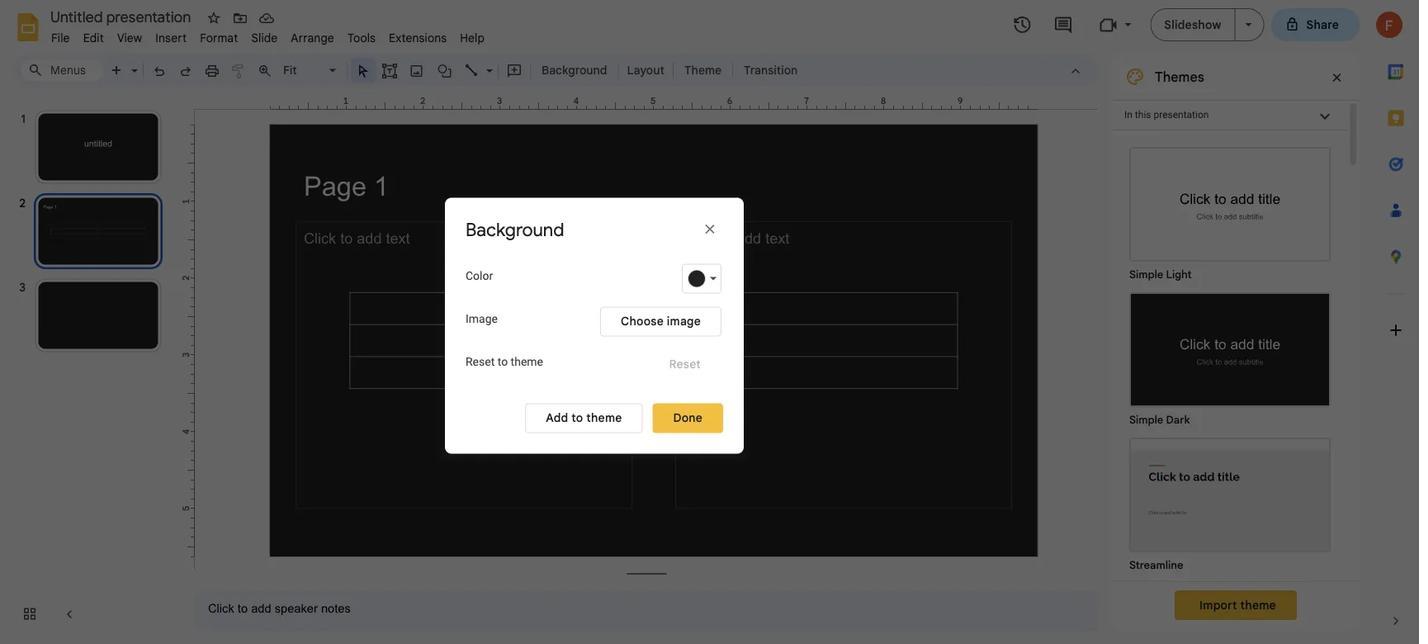 Task type: vqa. For each thing, say whether or not it's contained in the screenshot.
Your
no



Task type: locate. For each thing, give the bounding box(es) containing it.
reset button
[[649, 350, 722, 379]]

import theme button
[[1175, 590, 1297, 620]]

1 vertical spatial simple
[[1130, 413, 1164, 426]]

simple
[[1130, 268, 1164, 281], [1130, 413, 1164, 426]]

1 horizontal spatial to
[[572, 411, 583, 425]]

add to theme button
[[525, 403, 643, 433]]

add to theme
[[546, 411, 622, 425]]

1 simple from the top
[[1130, 268, 1164, 281]]

color
[[466, 269, 493, 283]]

option group
[[1112, 130, 1347, 644]]

to down the image
[[498, 355, 508, 369]]

2 horizontal spatial theme
[[1241, 598, 1276, 612]]

Simple Dark radio
[[1121, 284, 1339, 429]]

reset for reset to theme
[[466, 355, 495, 369]]

0 horizontal spatial theme
[[511, 355, 543, 369]]

1 horizontal spatial reset
[[669, 357, 701, 371]]

0 vertical spatial simple
[[1130, 268, 1164, 281]]

simple for simple dark
[[1130, 413, 1164, 426]]

Rename text field
[[45, 7, 201, 26]]

tab list
[[1373, 49, 1419, 598]]

navigation
[[0, 93, 182, 644]]

simple for simple light
[[1130, 268, 1164, 281]]

to inside button
[[572, 411, 583, 425]]

theme button
[[677, 58, 729, 83]]

0 horizontal spatial to
[[498, 355, 508, 369]]

theme
[[511, 355, 543, 369], [586, 411, 622, 425], [1241, 598, 1276, 612]]

option group containing simple light
[[1112, 130, 1347, 644]]

1 vertical spatial to
[[572, 411, 583, 425]]

Star checkbox
[[202, 7, 225, 30]]

image
[[466, 312, 498, 326]]

simple left dark
[[1130, 413, 1164, 426]]

0 vertical spatial background
[[542, 63, 607, 77]]

0 vertical spatial theme
[[511, 355, 543, 369]]

Menus field
[[21, 59, 103, 82]]

import
[[1200, 598, 1238, 612]]

background inside dialog
[[466, 218, 564, 242]]

0 vertical spatial to
[[498, 355, 508, 369]]

1 horizontal spatial theme
[[586, 411, 622, 425]]

import theme
[[1200, 598, 1276, 612]]

0 horizontal spatial reset
[[466, 355, 495, 369]]

choose
[[621, 314, 664, 328]]

Simple Light radio
[[1121, 139, 1339, 644]]

to for add
[[572, 411, 583, 425]]

image
[[667, 314, 701, 328]]

background dialog
[[445, 198, 744, 454]]

background
[[542, 63, 607, 77], [466, 218, 564, 242]]

done button
[[653, 403, 723, 433]]

theme
[[684, 63, 722, 77]]

simple left light
[[1130, 268, 1164, 281]]

to right add
[[572, 411, 583, 425]]

2 simple from the top
[[1130, 413, 1164, 426]]

reset inside button
[[669, 357, 701, 371]]

theme inside section
[[1241, 598, 1276, 612]]

2 vertical spatial theme
[[1241, 598, 1276, 612]]

1 vertical spatial background
[[466, 218, 564, 242]]

menu bar
[[45, 21, 491, 49]]

1 vertical spatial theme
[[586, 411, 622, 425]]

choose image button
[[600, 307, 722, 336]]

to for reset
[[498, 355, 508, 369]]

share. private to only me. image
[[1285, 17, 1300, 32]]

themes section
[[1112, 54, 1360, 644]]

theme for add to theme
[[586, 411, 622, 425]]

reset to theme
[[466, 355, 543, 369]]

reset
[[466, 355, 495, 369], [669, 357, 701, 371]]

option group inside themes section
[[1112, 130, 1347, 644]]

tab list inside the menu bar banner
[[1373, 49, 1419, 598]]

to
[[498, 355, 508, 369], [572, 411, 583, 425]]



Task type: describe. For each thing, give the bounding box(es) containing it.
background button
[[534, 58, 615, 83]]

background application
[[0, 0, 1419, 644]]

choose image
[[621, 314, 701, 328]]

theme for reset to theme
[[511, 355, 543, 369]]

transition
[[744, 63, 798, 77]]

background inside button
[[542, 63, 607, 77]]

simple light
[[1130, 268, 1192, 281]]

reset for reset
[[669, 357, 701, 371]]

main toolbar
[[102, 58, 806, 83]]

simple dark
[[1130, 413, 1190, 426]]

Focus radio
[[1121, 575, 1339, 644]]

background heading
[[466, 218, 631, 242]]

themes
[[1155, 69, 1205, 85]]

dark
[[1166, 413, 1190, 426]]

add
[[546, 411, 569, 425]]

light
[[1166, 268, 1192, 281]]

navigation inside background application
[[0, 93, 182, 644]]

transition button
[[737, 58, 805, 83]]

streamline
[[1130, 559, 1184, 572]]

menu bar banner
[[0, 0, 1419, 644]]

menu bar inside the menu bar banner
[[45, 21, 491, 49]]

done
[[673, 411, 703, 425]]

Streamline radio
[[1121, 429, 1339, 575]]



